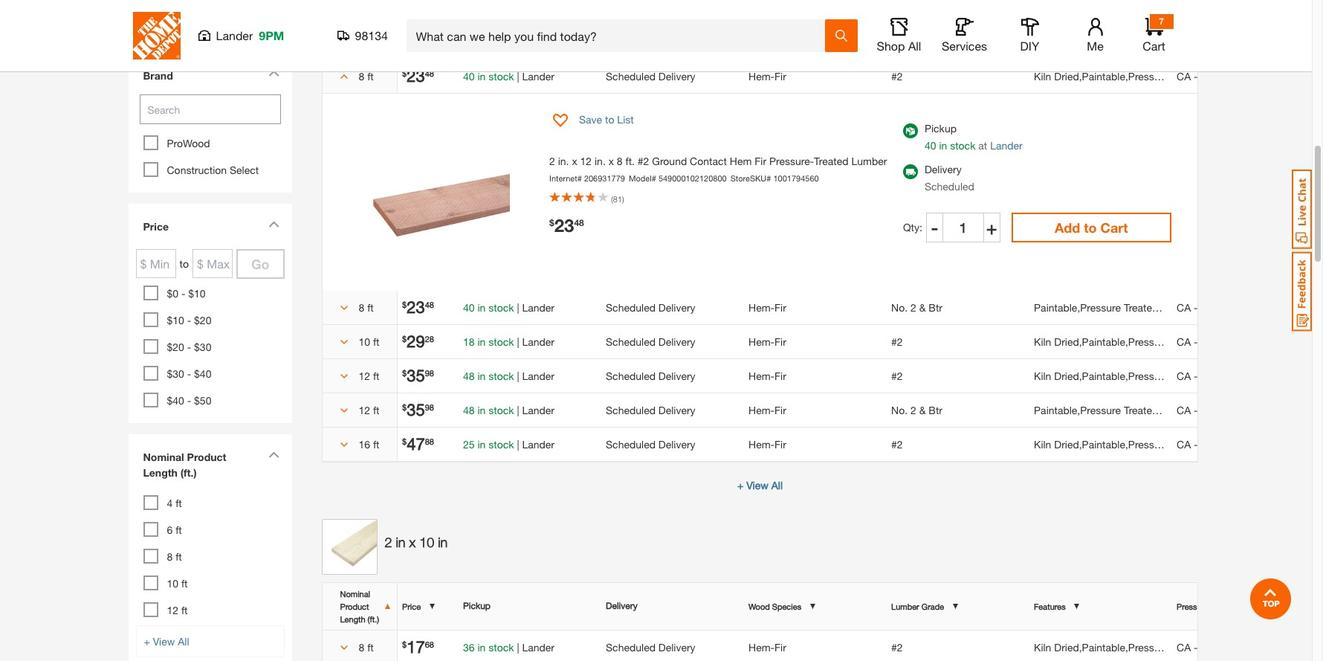 Task type: describe. For each thing, give the bounding box(es) containing it.
12 ft link
[[167, 604, 188, 617]]

$ 47 88
[[402, 434, 434, 453]]

$ 35 98 for #2
[[402, 366, 434, 385]]

$ 17 68
[[402, 637, 434, 656]]

$ inside $ 47 88
[[402, 436, 407, 446]]

4 ca - copper azole from the top
[[1177, 369, 1265, 382]]

fir inside the 2 in. x 12 in. x 8 ft. #2 ground contact hem fir pressure-treated lumber internet# 206931779 model# 549000102120800 storesku# 1001794560
[[755, 154, 767, 167]]

wood
[[749, 601, 770, 611]]

7 ca - copper azole from the top
[[1177, 641, 1265, 653]]

$ inside $ 29 28
[[402, 334, 407, 343]]

3 azole from the top
[[1239, 335, 1265, 348]]

8 up 10 ft button
[[359, 301, 365, 314]]

pressure-
[[770, 154, 814, 167]]

Search text field
[[139, 94, 281, 124]]

7 copper from the top
[[1202, 641, 1236, 653]]

36
[[463, 641, 475, 653]]

0 vertical spatial cart
[[1143, 39, 1166, 53]]

construction
[[167, 164, 227, 176]]

1001794560
[[774, 173, 819, 183]]

$ 29 28
[[402, 331, 434, 351]]

25
[[463, 438, 475, 450]]

16 ft
[[359, 438, 380, 450]]

0 horizontal spatial $30
[[167, 367, 184, 380]]

brand link
[[136, 60, 284, 94]]

stock for caret image corresponding to 12 ft button associated with #2
[[489, 369, 514, 382]]

chemical for 17
[[1249, 601, 1282, 611]]

pickup inside pickup 40 in stock at lander
[[925, 122, 957, 134]]

brand
[[143, 69, 173, 82]]

5 ca from the top
[[1177, 404, 1192, 416]]

pickup for 23
[[463, 29, 491, 40]]

please choose a rating
[[157, 16, 263, 29]]

nominal product length (ft.) link
[[136, 442, 284, 492]]

no. for 23
[[892, 301, 908, 314]]

nominal product length (ft.) for 17
[[340, 589, 379, 624]]

$0 - $10
[[167, 287, 206, 300]]

35 for no. 2 & btr
[[407, 400, 425, 419]]

hem- for first caret image from the bottom
[[749, 641, 775, 653]]

23 for no. 2 & btr
[[407, 297, 425, 316]]

hem-fir for caret image corresponding to 12 ft button associated with #2
[[749, 369, 787, 382]]

- button
[[927, 212, 944, 242]]

caret image inside 16 ft button
[[340, 441, 348, 448]]

paintable,pressure treated,stainable for 23
[[1035, 301, 1205, 314]]

diy button
[[1007, 18, 1054, 54]]

live chat image
[[1293, 170, 1313, 249]]

28
[[425, 334, 434, 343]]

species
[[773, 601, 802, 611]]

16
[[359, 438, 370, 450]]

model#
[[629, 173, 657, 183]]

hem- for caret icon inside the 16 ft button
[[749, 438, 775, 450]]

9pm
[[259, 28, 284, 42]]

23 for #2
[[407, 66, 425, 85]]

6 ca from the top
[[1177, 438, 1192, 450]]

0 horizontal spatial + view all
[[144, 635, 189, 648]]

caret icon image inside nominal product length (ft.) link
[[268, 451, 279, 458]]

lumber for 23
[[892, 30, 920, 40]]

5 scheduled delivery from the top
[[606, 404, 696, 416]]

1 vertical spatial $40
[[167, 394, 184, 407]]

98 for no. 2 & btr
[[425, 402, 434, 412]]

1 8 ft button from the top
[[333, 68, 387, 84]]

save to list
[[579, 113, 634, 126]]

go
[[251, 255, 270, 272]]

1 horizontal spatial $20
[[194, 314, 212, 327]]

0 vertical spatial $30
[[194, 341, 212, 353]]

go button
[[236, 249, 284, 279]]

in for first caret image from the bottom
[[478, 641, 486, 653]]

product for 23
[[340, 30, 369, 40]]

hem-fir for caret icon inside the 16 ft button
[[749, 438, 787, 450]]

ft up 16 ft
[[373, 404, 380, 416]]

1 vertical spatial length
[[143, 466, 178, 479]]

#2 inside the 2 in. x 12 in. x 8 ft. #2 ground contact hem fir pressure-treated lumber internet# 206931779 model# 549000102120800 storesku# 1001794560
[[638, 154, 650, 167]]

& for 35
[[920, 404, 926, 416]]

stock inside pickup 40 in stock at lander
[[951, 139, 976, 151]]

save to list button
[[550, 108, 634, 131]]

2 inside the 2 in. x 12 in. x 8 ft. #2 ground contact hem fir pressure-treated lumber internet# 206931779 model# 549000102120800 storesku# 1001794560
[[550, 154, 555, 167]]

4 ft link
[[167, 497, 182, 509]]

$50
[[194, 394, 212, 407]]

caret icon image for prowood
[[268, 70, 279, 77]]

1 horizontal spatial all
[[772, 479, 783, 491]]

in inside pickup 40 in stock at lander
[[940, 139, 948, 151]]

$40 - $50
[[167, 394, 212, 407]]

me
[[1088, 39, 1104, 53]]

#2 for 47
[[892, 438, 903, 450]]

in for second caret icon from the bottom
[[478, 301, 486, 314]]

save
[[579, 113, 603, 126]]

ft up 12 ft link
[[181, 577, 188, 590]]

3 ca from the top
[[1177, 335, 1192, 348]]

2 8 ft button from the top
[[333, 299, 387, 315]]

1 vertical spatial nominal product length (ft.)
[[143, 451, 226, 479]]

hem- for caret image corresponding to 12 ft button associated with #2
[[749, 369, 775, 382]]

contact
[[690, 154, 727, 167]]

4 ft
[[167, 497, 182, 509]]

length for 23
[[340, 43, 366, 52]]

in for caret image inside 10 ft button
[[478, 335, 486, 348]]

1 scheduled delivery from the top
[[606, 70, 696, 82]]

lumber inside the 2 in. x 12 in. x 8 ft. #2 ground contact hem fir pressure-treated lumber internet# 206931779 model# 549000102120800 storesku# 1001794560
[[852, 154, 888, 167]]

1 horizontal spatial view
[[747, 479, 769, 491]]

shop all
[[877, 39, 922, 53]]

pressure for 17
[[1177, 601, 1209, 611]]

feedback link image
[[1293, 251, 1313, 332]]

)
[[622, 194, 624, 204]]

(ft.) for 23
[[368, 43, 379, 52]]

5 azole from the top
[[1239, 404, 1265, 416]]

$20 - $30 link
[[167, 341, 212, 353]]

2 in. x 12 in. x 8 ft. #2 ground contact hem fir pressure-treated lumber image
[[362, 127, 510, 276]]

8 down 98134 button
[[359, 70, 365, 82]]

$10 - $20
[[167, 314, 212, 327]]

8 ft down 6 ft link
[[167, 550, 182, 563]]

40 inside pickup 40 in stock at lander
[[925, 139, 937, 151]]

services
[[942, 39, 988, 53]]

1 horizontal spatial + view all
[[738, 479, 783, 491]]

nominal for 23
[[340, 17, 370, 27]]

2 caret image from the top
[[340, 304, 348, 312]]

1 vertical spatial $10
[[167, 314, 184, 327]]

in for caret icon inside the 16 ft button
[[478, 438, 486, 450]]

47
[[407, 434, 425, 453]]

$10 - $20 link
[[167, 314, 212, 327]]

lumber for 17
[[892, 601, 920, 611]]

2 vertical spatial to
[[180, 257, 189, 270]]

ft right 4
[[176, 497, 182, 509]]

services button
[[941, 18, 989, 54]]

ft up 10 ft button
[[368, 301, 374, 314]]

206931779
[[585, 173, 625, 183]]

5 ca - copper azole from the top
[[1177, 404, 1265, 416]]

3 scheduled delivery from the top
[[606, 335, 696, 348]]

5 copper from the top
[[1202, 404, 1236, 416]]

diy
[[1021, 39, 1040, 53]]

$ 23 48 for #2
[[402, 66, 434, 85]]

(
[[611, 194, 613, 204]]

no. for 35
[[892, 404, 908, 416]]

+ view all link
[[136, 626, 284, 657]]

ft left 29
[[373, 335, 380, 348]]

stock for caret image inside 10 ft button
[[489, 335, 514, 348]]

8 down the '6'
[[167, 550, 173, 563]]

shop
[[877, 39, 906, 53]]

pickup 40 in stock at lander
[[925, 122, 1023, 151]]

68
[[425, 639, 434, 649]]

81
[[613, 194, 622, 204]]

12 up 16
[[359, 404, 370, 416]]

16 ft button
[[333, 436, 387, 452]]

ft left 17
[[368, 641, 374, 653]]

$30 - $40 link
[[167, 367, 212, 380]]

1 vertical spatial +
[[738, 479, 744, 491]]

$20 - $30
[[167, 341, 212, 353]]

in for caret image corresponding to 12 ft button associated with #2
[[478, 369, 486, 382]]

| for first caret image from the bottom
[[517, 641, 520, 653]]

price-range-upperBound telephone field
[[193, 249, 233, 278]]

add
[[1055, 219, 1081, 235]]

7 scheduled delivery from the top
[[606, 641, 696, 653]]

$0
[[167, 287, 179, 300]]

price link
[[136, 211, 284, 245]]

12 down 10 ft button
[[359, 369, 370, 382]]

lander link
[[991, 139, 1023, 151]]

rating
[[237, 16, 263, 29]]

25 in stock | lander
[[463, 438, 555, 450]]

me button
[[1072, 18, 1120, 54]]

cart 7
[[1143, 16, 1166, 53]]

hem- for caret image inside 10 ft button
[[749, 335, 775, 348]]

4
[[167, 497, 173, 509]]

2 copper from the top
[[1202, 301, 1236, 314]]

x for in
[[409, 534, 416, 550]]

add to cart button
[[1012, 212, 1172, 242]]

$30 - $40
[[167, 367, 212, 380]]

2 vertical spatial 12 ft
[[167, 604, 188, 617]]

lander inside pickup 40 in stock at lander
[[991, 139, 1023, 151]]

ground
[[652, 154, 687, 167]]

hem- for 12 ft button related to no. 2 & btr caret image
[[749, 404, 775, 416]]

8 ft left 17
[[359, 641, 374, 653]]

7 azole from the top
[[1239, 641, 1265, 653]]

2 in x 10 in
[[385, 534, 448, 550]]

12 inside the 2 in. x 12 in. x 8 ft. #2 ground contact hem fir pressure-treated lumber internet# 206931779 model# 549000102120800 storesku# 1001794560
[[581, 154, 592, 167]]

4 scheduled delivery from the top
[[606, 369, 696, 382]]

7
[[1160, 16, 1165, 27]]

3 8 ft button from the top
[[333, 639, 387, 655]]

prowood
[[167, 137, 210, 150]]

6 ca - copper azole from the top
[[1177, 438, 1265, 450]]

10 inside button
[[359, 335, 370, 348]]

storesku#
[[731, 173, 772, 183]]

2 ca from the top
[[1177, 301, 1192, 314]]

product for 17
[[340, 601, 369, 611]]

4 ca from the top
[[1177, 369, 1192, 382]]

2 in. x 12 in. x 8 ft. #2 ground contact hem fir pressure-treated lumber link
[[550, 154, 888, 167]]

98 for #2
[[425, 368, 434, 377]]

hem-fir for second caret icon from the bottom
[[749, 301, 787, 314]]

0 horizontal spatial view
[[153, 635, 175, 648]]

please
[[157, 16, 188, 29]]

pressure treatment chemical for 23
[[1177, 30, 1282, 40]]

all inside button
[[909, 39, 922, 53]]

hem-fir for caret image inside 10 ft button
[[749, 335, 787, 348]]

choose
[[191, 16, 225, 29]]

3 ca - copper azole from the top
[[1177, 335, 1265, 348]]

#2 for 17
[[892, 641, 903, 653]]

wood species
[[749, 601, 802, 611]]

delivery scheduled
[[925, 163, 975, 192]]

stock for first caret image from the bottom
[[489, 641, 514, 653]]

price for 17
[[402, 601, 421, 611]]



Task type: locate. For each thing, give the bounding box(es) containing it.
ft up '10 ft' 'link'
[[176, 550, 182, 563]]

What can we help you find today? search field
[[416, 20, 824, 51]]

1 horizontal spatial $40
[[194, 367, 212, 380]]

price-range-lowerBound telephone field
[[136, 249, 176, 278]]

8 ft link
[[167, 550, 182, 563]]

0 vertical spatial pickup
[[463, 29, 491, 40]]

+ inside + button
[[987, 217, 998, 238]]

product down the $50 on the bottom
[[187, 451, 226, 463]]

2 scheduled delivery from the top
[[606, 301, 696, 314]]

x up 206931779
[[609, 154, 614, 167]]

98134
[[355, 28, 388, 42]]

1 paintable,pressure treated,stainable from the top
[[1035, 301, 1205, 314]]

3 copper from the top
[[1202, 335, 1236, 348]]

1 treatment from the top
[[1212, 30, 1247, 40]]

paintable,pressure treated,stainable
[[1035, 301, 1205, 314], [1035, 404, 1205, 416]]

23
[[407, 66, 425, 85], [555, 215, 574, 236], [407, 297, 425, 316]]

6 hem- from the top
[[749, 438, 775, 450]]

0 horizontal spatial all
[[178, 635, 189, 648]]

0 vertical spatial 12 ft
[[359, 369, 380, 382]]

$10 right $0
[[188, 287, 206, 300]]

$30 down "$20 - $30" link
[[167, 367, 184, 380]]

2 | from the top
[[517, 301, 520, 314]]

98 up 88
[[425, 402, 434, 412]]

to for cart
[[1085, 219, 1097, 235]]

in. up internet#
[[558, 154, 569, 167]]

pickup for 17
[[463, 600, 491, 611]]

caret image left 29
[[340, 338, 348, 346]]

10 ft left 29
[[359, 335, 380, 348]]

1 vertical spatial to
[[1085, 219, 1097, 235]]

40 in stock | lander for #2
[[463, 70, 555, 82]]

treatment
[[1212, 30, 1247, 40], [1212, 601, 1247, 611]]

1 vertical spatial no.
[[892, 404, 908, 416]]

0 horizontal spatial x
[[409, 534, 416, 550]]

1 vertical spatial 12 ft
[[359, 404, 380, 416]]

&
[[920, 301, 926, 314], [920, 404, 926, 416]]

0 vertical spatial 23
[[407, 66, 425, 85]]

0 vertical spatial &
[[920, 301, 926, 314]]

1 vertical spatial (ft.)
[[181, 466, 197, 479]]

in for third caret icon from the bottom of the page
[[478, 70, 486, 82]]

8 ft up 10 ft button
[[359, 301, 374, 314]]

1 vertical spatial nominal
[[143, 451, 184, 463]]

3 hem- from the top
[[749, 335, 775, 348]]

ft down '10 ft' 'link'
[[181, 604, 188, 617]]

| for third caret icon from the bottom of the page
[[517, 70, 520, 82]]

0 vertical spatial 48 in stock | lander
[[463, 369, 555, 382]]

None field
[[944, 212, 984, 242]]

48
[[425, 68, 434, 78], [574, 217, 584, 228], [425, 299, 434, 309], [463, 369, 475, 382], [463, 404, 475, 416]]

1 vertical spatial btr
[[929, 404, 943, 416]]

1 vertical spatial treatment
[[1212, 601, 1247, 611]]

35
[[407, 366, 425, 385], [407, 400, 425, 419]]

0 vertical spatial $ 35 98
[[402, 366, 434, 385]]

| for 12 ft button related to no. 2 & btr caret image
[[517, 404, 520, 416]]

1 caret image from the top
[[340, 73, 348, 80]]

in for 12 ft button related to no. 2 & btr caret image
[[478, 404, 486, 416]]

a
[[228, 16, 234, 29]]

29
[[407, 331, 425, 351]]

0 vertical spatial pressure treatment chemical
[[1177, 30, 1282, 40]]

2 35 from the top
[[407, 400, 425, 419]]

0 vertical spatial $10
[[188, 287, 206, 300]]

3 caret image from the top
[[340, 407, 348, 414]]

$10
[[188, 287, 206, 300], [167, 314, 184, 327]]

at
[[979, 139, 988, 151]]

caret image
[[340, 73, 348, 80], [340, 304, 348, 312], [340, 441, 348, 448]]

nominal product length (ft.) down https://images.thdstatic.com/productimages/026ada3e 3c27 425d b2c8 fa5ea580ba2d/svn/brown prowood decking 166298 64_100.jpg
[[340, 589, 379, 624]]

12 ft for no. 2 & btr
[[359, 404, 380, 416]]

1 ca from the top
[[1177, 70, 1192, 82]]

add to cart
[[1055, 219, 1129, 235]]

1 vertical spatial 8 ft button
[[333, 299, 387, 315]]

12 ft down '10 ft' 'link'
[[167, 604, 188, 617]]

1 vertical spatial 98
[[425, 402, 434, 412]]

12 ft button
[[333, 368, 387, 383], [333, 402, 387, 418]]

0 vertical spatial nominal
[[340, 17, 370, 27]]

2
[[550, 154, 555, 167], [911, 301, 917, 314], [911, 404, 917, 416], [385, 534, 392, 550]]

available for pickup image
[[904, 123, 918, 138]]

+ button
[[984, 212, 1001, 242]]

48 in stock | lander for #2
[[463, 369, 555, 382]]

17
[[407, 637, 425, 656]]

8 ft button down 98134 button
[[333, 68, 387, 84]]

x right https://images.thdstatic.com/productimages/026ada3e 3c27 425d b2c8 fa5ea580ba2d/svn/brown prowood decking 166298 64_100.jpg
[[409, 534, 416, 550]]

ca
[[1177, 70, 1192, 82], [1177, 301, 1192, 314], [1177, 335, 1192, 348], [1177, 369, 1192, 382], [1177, 404, 1192, 416], [1177, 438, 1192, 450], [1177, 641, 1192, 653]]

549000102120800
[[659, 173, 727, 183]]

(ft.) for 17
[[368, 614, 379, 624]]

treated
[[814, 154, 849, 167]]

2 chemical from the top
[[1249, 601, 1282, 611]]

2 pressure treatment chemical from the top
[[1177, 601, 1282, 611]]

btr for 23
[[929, 301, 943, 314]]

available shipping image
[[904, 164, 918, 179]]

8 inside the 2 in. x 12 in. x 8 ft. #2 ground contact hem fir pressure-treated lumber internet# 206931779 model# 549000102120800 storesku# 1001794560
[[617, 154, 623, 167]]

#2 for 23
[[892, 70, 903, 82]]

cart
[[1143, 39, 1166, 53], [1101, 219, 1129, 235]]

2 horizontal spatial all
[[909, 39, 922, 53]]

5 hem- from the top
[[749, 404, 775, 416]]

nominal for 17
[[340, 589, 370, 598]]

3 | from the top
[[517, 335, 520, 348]]

$30 up $30 - $40
[[194, 341, 212, 353]]

2 40 in stock | lander from the top
[[463, 301, 555, 314]]

caret image for 12 ft button related to no. 2 & btr
[[340, 407, 348, 414]]

length for 17
[[340, 614, 366, 624]]

nominal product length (ft.)
[[340, 17, 379, 52], [143, 451, 226, 479], [340, 589, 379, 624]]

lumber grade for 17
[[892, 601, 945, 611]]

12 ft for #2
[[359, 369, 380, 382]]

2 98 from the top
[[425, 402, 434, 412]]

hem- for third caret icon from the bottom of the page
[[749, 70, 775, 82]]

1 vertical spatial $20
[[167, 341, 184, 353]]

2 horizontal spatial 10
[[420, 534, 435, 550]]

0 vertical spatial 40
[[463, 70, 475, 82]]

price right 98134
[[402, 30, 421, 40]]

7 hem- from the top
[[749, 641, 775, 653]]

2 no. 2 & btr from the top
[[892, 404, 943, 416]]

ft inside button
[[373, 438, 380, 450]]

98 down $ 29 28
[[425, 368, 434, 377]]

1 horizontal spatial +
[[738, 479, 744, 491]]

azole
[[1239, 70, 1265, 82], [1239, 301, 1265, 314], [1239, 335, 1265, 348], [1239, 369, 1265, 382], [1239, 404, 1265, 416], [1239, 438, 1265, 450], [1239, 641, 1265, 653]]

$40 left the $50 on the bottom
[[167, 394, 184, 407]]

0 vertical spatial price
[[402, 30, 421, 40]]

40 for no. 2 & btr
[[463, 301, 475, 314]]

1 vertical spatial caret image
[[340, 304, 348, 312]]

6 | from the top
[[517, 438, 520, 450]]

8 ft button up 10 ft button
[[333, 299, 387, 315]]

2 vertical spatial 8 ft button
[[333, 639, 387, 655]]

| for caret icon inside the 16 ft button
[[517, 438, 520, 450]]

2 azole from the top
[[1239, 301, 1265, 314]]

2 12 ft button from the top
[[333, 402, 387, 418]]

1 paintable,pressure from the top
[[1035, 301, 1122, 314]]

1 12 ft button from the top
[[333, 368, 387, 383]]

4 hem- from the top
[[749, 369, 775, 382]]

lumber grade
[[892, 30, 945, 40], [892, 601, 945, 611]]

2 $ 35 98 from the top
[[402, 400, 434, 419]]

to inside dropdown button
[[605, 113, 615, 126]]

2 vertical spatial caret icon image
[[268, 451, 279, 458]]

1 35 from the top
[[407, 366, 425, 385]]

12 up 206931779
[[581, 154, 592, 167]]

treated,stainable for 35
[[1124, 404, 1205, 416]]

stock for third caret icon from the bottom of the page
[[489, 70, 514, 82]]

1 horizontal spatial x
[[572, 154, 578, 167]]

ft.
[[626, 154, 635, 167]]

7 hem-fir from the top
[[749, 641, 787, 653]]

no. 2 & btr
[[892, 301, 943, 314], [892, 404, 943, 416]]

stock for caret icon inside the 16 ft button
[[489, 438, 514, 450]]

8
[[359, 70, 365, 82], [617, 154, 623, 167], [359, 301, 365, 314], [167, 550, 173, 563], [359, 641, 365, 653]]

7 | from the top
[[517, 641, 520, 653]]

pressure for 23
[[1177, 30, 1209, 40]]

8 left 17
[[359, 641, 365, 653]]

0 vertical spatial lumber
[[892, 30, 920, 40]]

1 horizontal spatial 10
[[359, 335, 370, 348]]

length down https://images.thdstatic.com/productimages/026ada3e 3c27 425d b2c8 fa5ea580ba2d/svn/brown prowood decking 166298 64_100.jpg
[[340, 614, 366, 624]]

grade for 23
[[922, 30, 945, 40]]

1 vertical spatial 23
[[555, 215, 574, 236]]

0 vertical spatial paintable,pressure treated,stainable
[[1035, 301, 1205, 314]]

0 horizontal spatial cart
[[1101, 219, 1129, 235]]

chemical for 23
[[1249, 30, 1282, 40]]

hem-fir for first caret image from the bottom
[[749, 641, 787, 653]]

no. 2 & btr for 23
[[892, 301, 943, 314]]

price for 23
[[402, 30, 421, 40]]

1 | from the top
[[517, 70, 520, 82]]

select
[[230, 164, 259, 176]]

1 copper from the top
[[1202, 70, 1236, 82]]

0 vertical spatial pressure
[[1177, 30, 1209, 40]]

0 vertical spatial lumber grade
[[892, 30, 945, 40]]

shop all button
[[876, 18, 923, 54]]

0 vertical spatial treated,stainable
[[1124, 301, 1205, 314]]

1 azole from the top
[[1239, 70, 1265, 82]]

1 pressure treatment chemical from the top
[[1177, 30, 1282, 40]]

caret icon image
[[268, 70, 279, 77], [268, 221, 279, 228], [268, 451, 279, 458]]

chemical
[[1249, 30, 1282, 40], [1249, 601, 1282, 611]]

2 lumber grade from the top
[[892, 601, 945, 611]]

2 vertical spatial price
[[402, 601, 421, 611]]

10 ft inside 10 ft button
[[359, 335, 380, 348]]

construction select
[[167, 164, 259, 176]]

6 hem-fir from the top
[[749, 438, 787, 450]]

| for second caret icon from the bottom
[[517, 301, 520, 314]]

to inside button
[[1085, 219, 1097, 235]]

1 vertical spatial $ 35 98
[[402, 400, 434, 419]]

caret image left 17
[[340, 644, 348, 652]]

stock for second caret icon from the bottom
[[489, 301, 514, 314]]

nominal product length (ft.) down https://images.thdstatic.com/productimages/fccde537 6002 42c7 8741 ad9e94117c51/svn/no color lumber 21216mgy2hd 64_100.jpg
[[340, 17, 379, 52]]

treated,stainable for 23
[[1124, 301, 1205, 314]]

5 | from the top
[[517, 404, 520, 416]]

the home depot logo image
[[133, 12, 180, 60]]

ft right 16
[[373, 438, 380, 450]]

grade for 17
[[922, 601, 945, 611]]

1 horizontal spatial 10 ft
[[359, 335, 380, 348]]

8 left ft.
[[617, 154, 623, 167]]

6 ft link
[[167, 524, 182, 536]]

0 horizontal spatial 10
[[167, 577, 179, 590]]

35 up the 47
[[407, 400, 425, 419]]

1 vertical spatial 10 ft
[[167, 577, 188, 590]]

1 vertical spatial no. 2 & btr
[[892, 404, 943, 416]]

1 horizontal spatial $10
[[188, 287, 206, 300]]

2 caret image from the top
[[340, 373, 348, 380]]

1 vertical spatial + view all
[[144, 635, 189, 648]]

2 btr from the top
[[929, 404, 943, 416]]

0 vertical spatial +
[[987, 217, 998, 238]]

1 hem- from the top
[[749, 70, 775, 82]]

stock for 12 ft button related to no. 2 & btr caret image
[[489, 404, 514, 416]]

product down https://images.thdstatic.com/productimages/fccde537 6002 42c7 8741 ad9e94117c51/svn/no color lumber 21216mgy2hd 64_100.jpg
[[340, 30, 369, 40]]

2 horizontal spatial x
[[609, 154, 614, 167]]

1 caret icon image from the top
[[268, 70, 279, 77]]

nominal up 4
[[143, 451, 184, 463]]

18 in stock | lander
[[463, 335, 555, 348]]

treatment for 23
[[1212, 30, 1247, 40]]

1 lumber grade from the top
[[892, 30, 945, 40]]

3 caret image from the top
[[340, 441, 348, 448]]

1 & from the top
[[920, 301, 926, 314]]

2 in. from the left
[[595, 154, 606, 167]]

$ 35 98 down $ 29 28
[[402, 366, 434, 385]]

12 ft button up 16 ft button
[[333, 402, 387, 418]]

$ 23 48 for no. 2 & btr
[[402, 297, 434, 316]]

18
[[463, 335, 475, 348]]

1 hem-fir from the top
[[749, 70, 787, 82]]

2 48 in stock | lander from the top
[[463, 404, 555, 416]]

lander 9pm
[[216, 28, 284, 42]]

2 no. from the top
[[892, 404, 908, 416]]

nominal up 98134 button
[[340, 17, 370, 27]]

$20
[[194, 314, 212, 327], [167, 341, 184, 353]]

6 scheduled delivery from the top
[[606, 438, 696, 450]]

1 horizontal spatial in.
[[595, 154, 606, 167]]

internet#
[[550, 173, 582, 183]]

paintable,pressure for 35
[[1035, 404, 1122, 416]]

qty:
[[904, 221, 926, 234]]

price up 17
[[402, 601, 421, 611]]

12 down '10 ft' 'link'
[[167, 604, 179, 617]]

product down https://images.thdstatic.com/productimages/026ada3e 3c27 425d b2c8 fa5ea580ba2d/svn/brown prowood decking 166298 64_100.jpg
[[340, 601, 369, 611]]

2 horizontal spatial to
[[1085, 219, 1097, 235]]

prowood link
[[167, 137, 210, 150]]

2 hem-fir from the top
[[749, 301, 787, 314]]

- inside button
[[932, 217, 939, 238]]

$40 - $50 link
[[167, 394, 212, 407]]

ca - copper azole
[[1177, 70, 1265, 82], [1177, 301, 1265, 314], [1177, 335, 1265, 348], [1177, 369, 1265, 382], [1177, 404, 1265, 416], [1177, 438, 1265, 450], [1177, 641, 1265, 653]]

caret icon image inside price link
[[268, 221, 279, 228]]

#2
[[892, 70, 903, 82], [638, 154, 650, 167], [892, 335, 903, 348], [892, 369, 903, 382], [892, 438, 903, 450], [892, 641, 903, 653]]

0 vertical spatial btr
[[929, 301, 943, 314]]

1 vertical spatial $ 23 48
[[550, 215, 584, 236]]

48 in stock | lander down 18 in stock | lander
[[463, 369, 555, 382]]

48 in stock | lander for no. 2 & btr
[[463, 404, 555, 416]]

-
[[1195, 70, 1199, 82], [932, 217, 939, 238], [181, 287, 185, 300], [1195, 301, 1199, 314], [187, 314, 191, 327], [1195, 335, 1199, 348], [187, 341, 191, 353], [187, 367, 191, 380], [1195, 369, 1199, 382], [187, 394, 191, 407], [1195, 404, 1199, 416], [1195, 438, 1199, 450], [1195, 641, 1199, 653]]

0 vertical spatial length
[[340, 43, 366, 52]]

1 ca - copper azole from the top
[[1177, 70, 1265, 82]]

0 vertical spatial all
[[909, 39, 922, 53]]

paintable,pressure treated,stainable for 35
[[1035, 404, 1205, 416]]

& for 23
[[920, 301, 926, 314]]

12 ft up 16 ft
[[359, 404, 380, 416]]

35 for #2
[[407, 366, 425, 385]]

copper
[[1202, 70, 1236, 82], [1202, 301, 1236, 314], [1202, 335, 1236, 348], [1202, 369, 1236, 382], [1202, 404, 1236, 416], [1202, 438, 1236, 450], [1202, 641, 1236, 653]]

2 vertical spatial (ft.)
[[368, 614, 379, 624]]

4 | from the top
[[517, 369, 520, 382]]

2 vertical spatial nominal
[[340, 589, 370, 598]]

no. 2 & btr for 35
[[892, 404, 943, 416]]

0 vertical spatial product
[[340, 30, 369, 40]]

$ inside $ 17 68
[[402, 639, 407, 649]]

1 vertical spatial 40 in stock | lander
[[463, 301, 555, 314]]

3 caret icon image from the top
[[268, 451, 279, 458]]

treated,stainable
[[1124, 301, 1205, 314], [1124, 404, 1205, 416]]

0 vertical spatial 12 ft button
[[333, 368, 387, 383]]

0 vertical spatial (ft.)
[[368, 43, 379, 52]]

1 vertical spatial view
[[153, 635, 175, 648]]

lumber grade for 23
[[892, 30, 945, 40]]

caret image up 16 ft button
[[340, 407, 348, 414]]

caret icon image for $0 - $10
[[268, 221, 279, 228]]

$40 up the $50 on the bottom
[[194, 367, 212, 380]]

7 ca from the top
[[1177, 641, 1192, 653]]

1 98 from the top
[[425, 368, 434, 377]]

1 treated,stainable from the top
[[1124, 301, 1205, 314]]

$10 down $0
[[167, 314, 184, 327]]

0 horizontal spatial $10
[[167, 314, 184, 327]]

to
[[605, 113, 615, 126], [1085, 219, 1097, 235], [180, 257, 189, 270]]

2 grade from the top
[[922, 601, 945, 611]]

1 in. from the left
[[558, 154, 569, 167]]

delivery inside delivery scheduled
[[925, 163, 962, 175]]

$ 35 98 for no. 2 & btr
[[402, 400, 434, 419]]

to left list
[[605, 113, 615, 126]]

in
[[478, 70, 486, 82], [940, 139, 948, 151], [478, 301, 486, 314], [478, 335, 486, 348], [478, 369, 486, 382], [478, 404, 486, 416], [478, 438, 486, 450], [396, 534, 406, 550], [438, 534, 448, 550], [478, 641, 486, 653]]

12 ft button down 10 ft button
[[333, 368, 387, 383]]

price
[[402, 30, 421, 40], [143, 220, 169, 233], [402, 601, 421, 611]]

40 in stock | lander for no. 2 & btr
[[463, 301, 555, 314]]

paintable,pressure for 23
[[1035, 301, 1122, 314]]

2 & from the top
[[920, 404, 926, 416]]

0 vertical spatial nominal product length (ft.)
[[340, 17, 379, 52]]

12 ft
[[359, 369, 380, 382], [359, 404, 380, 416], [167, 604, 188, 617]]

( 81 )
[[611, 194, 624, 204]]

0 vertical spatial to
[[605, 113, 615, 126]]

$0 - $10 link
[[167, 287, 206, 300]]

8 ft
[[359, 70, 374, 82], [359, 301, 374, 314], [167, 550, 182, 563], [359, 641, 374, 653]]

88
[[425, 436, 434, 446]]

length up 4
[[143, 466, 178, 479]]

ft right the '6'
[[176, 524, 182, 536]]

1 vertical spatial 48 in stock | lander
[[463, 404, 555, 416]]

to right add
[[1085, 219, 1097, 235]]

1 no. 2 & btr from the top
[[892, 301, 943, 314]]

2 vertical spatial 10
[[167, 577, 179, 590]]

$20 up $30 - $40 link
[[167, 341, 184, 353]]

98134 button
[[337, 28, 389, 43]]

4 caret image from the top
[[340, 644, 348, 652]]

1 vertical spatial price
[[143, 220, 169, 233]]

nominal down https://images.thdstatic.com/productimages/026ada3e 3c27 425d b2c8 fa5ea580ba2d/svn/brown prowood decking 166298 64_100.jpg
[[340, 589, 370, 598]]

cart inside button
[[1101, 219, 1129, 235]]

2 ca - copper azole from the top
[[1177, 301, 1265, 314]]

1 vertical spatial cart
[[1101, 219, 1129, 235]]

+ view all
[[738, 479, 783, 491], [144, 635, 189, 648]]

0 horizontal spatial to
[[180, 257, 189, 270]]

10 ft
[[359, 335, 380, 348], [167, 577, 188, 590]]

2 horizontal spatial +
[[987, 217, 998, 238]]

1 horizontal spatial cart
[[1143, 39, 1166, 53]]

treatment for 17
[[1212, 601, 1247, 611]]

4 azole from the top
[[1239, 369, 1265, 382]]

#2 for 35
[[892, 369, 903, 382]]

0 horizontal spatial 10 ft
[[167, 577, 188, 590]]

caret image up 10 ft button
[[340, 304, 348, 312]]

pressure treatment chemical for 17
[[1177, 601, 1282, 611]]

6 copper from the top
[[1202, 438, 1236, 450]]

2 hem- from the top
[[749, 301, 775, 314]]

6
[[167, 524, 173, 536]]

36 in stock | lander
[[463, 641, 555, 653]]

caret image down 98134 button
[[340, 73, 348, 80]]

1 $ 35 98 from the top
[[402, 366, 434, 385]]

12 ft button for no. 2 & btr
[[333, 402, 387, 418]]

3 hem-fir from the top
[[749, 335, 787, 348]]

8 ft down 98134 button
[[359, 70, 374, 82]]

hem-
[[749, 70, 775, 82], [749, 301, 775, 314], [749, 335, 775, 348], [749, 369, 775, 382], [749, 404, 775, 416], [749, 438, 775, 450], [749, 641, 775, 653]]

1 btr from the top
[[929, 301, 943, 314]]

12
[[581, 154, 592, 167], [359, 369, 370, 382], [359, 404, 370, 416], [167, 604, 179, 617]]

delivery
[[659, 70, 696, 82], [925, 163, 962, 175], [659, 301, 696, 314], [659, 335, 696, 348], [659, 369, 696, 382], [659, 404, 696, 416], [659, 438, 696, 450], [606, 600, 638, 611], [659, 641, 696, 653]]

caret icon image inside brand link
[[268, 70, 279, 77]]

0 vertical spatial 8 ft button
[[333, 68, 387, 84]]

2 vertical spatial nominal product length (ft.)
[[340, 589, 379, 624]]

0 vertical spatial view
[[747, 479, 769, 491]]

#2 for 29
[[892, 335, 903, 348]]

hem-fir for 12 ft button related to no. 2 & btr caret image
[[749, 404, 787, 416]]

1 48 in stock | lander from the top
[[463, 369, 555, 382]]

x up internet#
[[572, 154, 578, 167]]

caret image inside 10 ft button
[[340, 338, 348, 346]]

35 down 29
[[407, 366, 425, 385]]

5 hem-fir from the top
[[749, 404, 787, 416]]

1 vertical spatial 40
[[925, 139, 937, 151]]

in. up 206931779
[[595, 154, 606, 167]]

caret image
[[340, 338, 348, 346], [340, 373, 348, 380], [340, 407, 348, 414], [340, 644, 348, 652]]

2 paintable,pressure from the top
[[1035, 404, 1122, 416]]

0 vertical spatial caret icon image
[[268, 70, 279, 77]]

0 horizontal spatial $40
[[167, 394, 184, 407]]

cart down 7
[[1143, 39, 1166, 53]]

nominal product length (ft.) up 4 ft link
[[143, 451, 226, 479]]

2 caret icon image from the top
[[268, 221, 279, 228]]

2 vertical spatial 23
[[407, 297, 425, 316]]

2 vertical spatial $ 23 48
[[402, 297, 434, 316]]

$ 35 98
[[402, 366, 434, 385], [402, 400, 434, 419]]

6 azole from the top
[[1239, 438, 1265, 450]]

1 caret image from the top
[[340, 338, 348, 346]]

https://images.thdstatic.com/productimages/026ada3e 3c27 425d b2c8 fa5ea580ba2d/svn/brown prowood decking 166298 64_100.jpg image
[[322, 519, 377, 575]]

2 treated,stainable from the top
[[1124, 404, 1205, 416]]

1 vertical spatial 10
[[420, 534, 435, 550]]

pressure treatment chemical
[[1177, 30, 1282, 40], [1177, 601, 1282, 611]]

caret image left 16
[[340, 441, 348, 448]]

to right price-range-lowerbound phone field
[[180, 257, 189, 270]]

1 pressure from the top
[[1177, 30, 1209, 40]]

features
[[1035, 601, 1066, 611]]

40 for #2
[[463, 70, 475, 82]]

10 ft up 12 ft link
[[167, 577, 188, 590]]

$20 up "$20 - $30" link
[[194, 314, 212, 327]]

12 ft down 10 ft button
[[359, 369, 380, 382]]

no.
[[892, 301, 908, 314], [892, 404, 908, 416]]

caret image for 12 ft button associated with #2
[[340, 373, 348, 380]]

8 ft button
[[333, 68, 387, 84], [333, 299, 387, 315], [333, 639, 387, 655]]

price up price-range-lowerbound phone field
[[143, 220, 169, 233]]

10 ft button
[[333, 334, 387, 349]]

| for caret image inside 10 ft button
[[517, 335, 520, 348]]

1 vertical spatial $30
[[167, 367, 184, 380]]

hem- for second caret icon from the bottom
[[749, 301, 775, 314]]

$ 35 98 up 88
[[402, 400, 434, 419]]

48 in stock | lander up 25 in stock | lander
[[463, 404, 555, 416]]

0 vertical spatial paintable,pressure
[[1035, 301, 1122, 314]]

| for caret image corresponding to 12 ft button associated with #2
[[517, 369, 520, 382]]

to for list
[[605, 113, 615, 126]]

caret image down 10 ft button
[[340, 373, 348, 380]]

cart right add
[[1101, 219, 1129, 235]]

0 vertical spatial 98
[[425, 368, 434, 377]]

x for in.
[[572, 154, 578, 167]]

list
[[618, 113, 634, 126]]

0 vertical spatial no. 2 & btr
[[892, 301, 943, 314]]

1 horizontal spatial to
[[605, 113, 615, 126]]

1 chemical from the top
[[1249, 30, 1282, 40]]

8 ft button left 17
[[333, 639, 387, 655]]

2 vertical spatial product
[[340, 601, 369, 611]]

2 treatment from the top
[[1212, 601, 1247, 611]]

btr for 35
[[929, 404, 943, 416]]

2 pressure from the top
[[1177, 601, 1209, 611]]

4 copper from the top
[[1202, 369, 1236, 382]]

ft down 98134
[[368, 70, 374, 82]]

nominal product length (ft.) for 23
[[340, 17, 379, 52]]

+
[[987, 217, 998, 238], [738, 479, 744, 491], [144, 635, 150, 648]]

1 vertical spatial 35
[[407, 400, 425, 419]]

12 ft button for #2
[[333, 368, 387, 383]]

length down 98134
[[340, 43, 366, 52]]

ft down 10 ft button
[[373, 369, 380, 382]]

hem
[[730, 154, 752, 167]]

+ inside + view all link
[[144, 635, 150, 648]]

0 vertical spatial 40 in stock | lander
[[463, 70, 555, 82]]

hem-fir
[[749, 70, 787, 82], [749, 301, 787, 314], [749, 335, 787, 348], [749, 369, 787, 382], [749, 404, 787, 416], [749, 438, 787, 450], [749, 641, 787, 653]]

1 40 in stock | lander from the top
[[463, 70, 555, 82]]

0 vertical spatial no.
[[892, 301, 908, 314]]

1 vertical spatial pressure treatment chemical
[[1177, 601, 1282, 611]]

10 ft link
[[167, 577, 188, 590]]

1 grade from the top
[[922, 30, 945, 40]]

https://images.thdstatic.com/productimages/fccde537 6002 42c7 8741 ad9e94117c51/svn/no color lumber 21216mgy2hd 64_100.jpg image
[[322, 0, 377, 3]]

0 vertical spatial 10 ft
[[359, 335, 380, 348]]

1 vertical spatial product
[[187, 451, 226, 463]]



Task type: vqa. For each thing, say whether or not it's contained in the screenshot.


